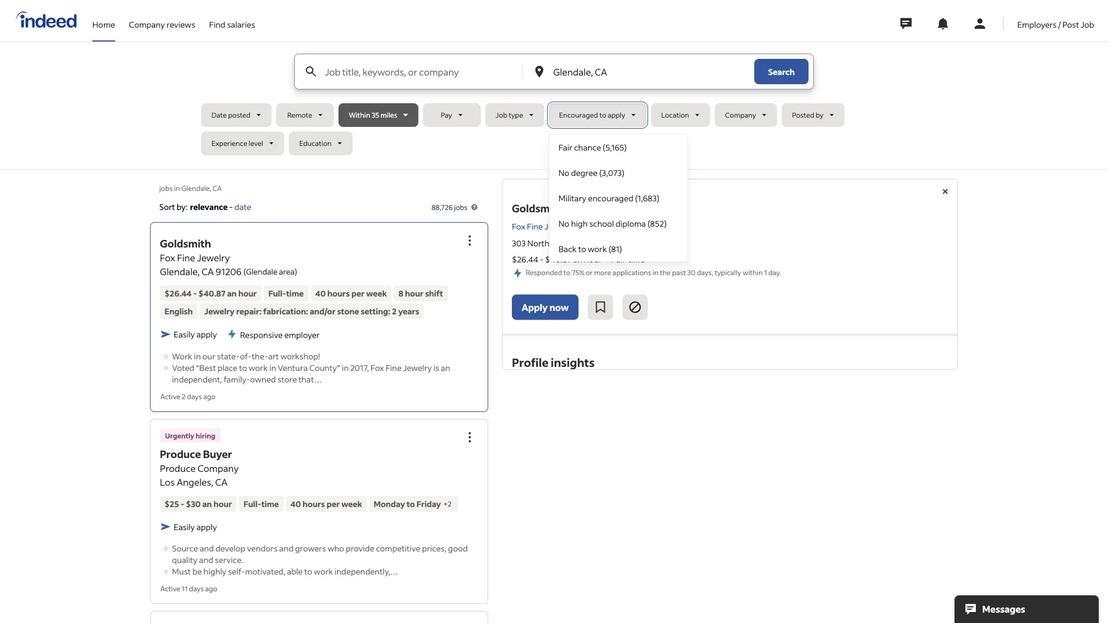 Task type: describe. For each thing, give the bounding box(es) containing it.
day.
[[769, 268, 781, 277]]

to for encouraged
[[600, 111, 606, 119]]

job type button
[[485, 103, 544, 127]]

area
[[279, 267, 295, 277]]

to for responded
[[564, 268, 570, 277]]

employer
[[284, 330, 320, 340]]

by:
[[177, 201, 188, 212]]

apply now
[[522, 301, 569, 313]]

0 horizontal spatial jobs
[[159, 184, 173, 193]]

responded
[[526, 268, 562, 277]]

place
[[218, 362, 237, 373]]

job inside 'employers / post job' link
[[1081, 19, 1094, 29]]

now
[[550, 301, 569, 313]]

(5,165)
[[603, 142, 627, 152]]

ca inside produce company los angeles, ca
[[215, 477, 228, 488]]

in up by:
[[174, 184, 180, 193]]

$40.87 for $26.44 - $40.87 an hour
[[198, 288, 225, 299]]

glendale, for 303
[[609, 238, 644, 248]]

company for company
[[725, 111, 756, 119]]

encouraged to apply
[[559, 111, 625, 119]]

date posted button
[[201, 103, 272, 127]]

remote
[[287, 111, 312, 119]]

week for los angeles, ca
[[341, 499, 362, 509]]

company for company reviews
[[129, 19, 165, 29]]

an for $25 - $30 an hour
[[202, 499, 212, 509]]

encouraged
[[559, 111, 598, 119]]

ca inside goldsmith fox fine jewelry glendale, ca 91206 ( glendale area )
[[202, 266, 214, 278]]

active 2 days ago
[[160, 392, 216, 401]]

88,726 jobs
[[432, 203, 468, 212]]

location button
[[651, 103, 710, 127]]

hour for $26.44 - $40.87 an hour - full-time
[[584, 254, 602, 265]]

diploma
[[616, 218, 646, 229]]

apply inside encouraged to apply dropdown button
[[608, 111, 625, 119]]

responded to 75% or more applications in the past 30 days, typically within 1 day.
[[526, 268, 781, 277]]

county"
[[309, 362, 340, 373]]

search
[[768, 66, 795, 77]]

jewelry up jackson
[[545, 221, 573, 232]]

- for $26.44 - $40.87 an hour - full-time
[[540, 254, 544, 265]]

hour right 8
[[405, 288, 424, 299]]

school
[[589, 218, 614, 229]]

or
[[586, 268, 593, 277]]

shift
[[425, 288, 443, 299]]

1 horizontal spatial 2
[[392, 306, 397, 317]]

jewelry inside goldsmith fox fine jewelry glendale, ca 91206 ( glendale area )
[[197, 252, 230, 264]]

company reviews link
[[129, 0, 195, 39]]

messages button
[[955, 596, 1099, 623]]

week for glendale, ca 91206
[[366, 288, 387, 299]]

competitive
[[376, 543, 420, 554]]

develop
[[216, 543, 245, 554]]

able
[[287, 566, 303, 577]]

1 easily apply from the top
[[174, 329, 217, 340]]

/
[[1059, 19, 1061, 29]]

8 hour shift
[[399, 288, 443, 299]]

monday
[[374, 499, 405, 509]]

2017,
[[350, 362, 369, 373]]

0 vertical spatial fine
[[527, 221, 543, 232]]

sort by: relevance - date
[[159, 201, 251, 212]]

employers
[[1018, 19, 1057, 29]]

type
[[509, 111, 523, 119]]

fox inside goldsmith fox fine jewelry glendale, ca 91206 ( glendale area )
[[160, 252, 175, 264]]

setting:
[[361, 306, 390, 317]]

quality
[[172, 555, 197, 565]]

company reviews
[[129, 19, 195, 29]]

help icon image
[[470, 203, 479, 212]]

and right vendors
[[279, 543, 294, 554]]

self-
[[228, 566, 245, 577]]

motivated,
[[245, 566, 285, 577]]

account image
[[973, 17, 987, 31]]

(
[[243, 267, 246, 277]]

goldsmith for goldsmith
[[512, 202, 564, 215]]

40 for glendale, ca 91206
[[315, 288, 326, 299]]

$26.44 for $26.44 - $40.87 an hour - full-time
[[512, 254, 538, 265]]

repair:
[[236, 306, 262, 317]]

job actions menu is collapsed image
[[463, 431, 477, 444]]

ca down '(852)'
[[646, 238, 657, 248]]

(3,073)
[[599, 167, 625, 178]]

in down art
[[269, 362, 276, 373]]

2 easily apply from the top
[[174, 522, 217, 532]]

high
[[571, 218, 588, 229]]

$30
[[186, 499, 201, 509]]

no for no high school diploma (852)
[[559, 218, 570, 229]]

applications
[[613, 268, 651, 277]]

years
[[398, 306, 419, 317]]

job inside job type dropdown button
[[496, 111, 507, 119]]

experience
[[212, 139, 247, 148]]

company inside produce company los angeles, ca
[[198, 463, 239, 474]]

- down the (81) at the top right of the page
[[606, 254, 610, 265]]

pay button
[[423, 103, 481, 127]]

fine inside work in our state-of-the-art workshop! voted "best place to work in ventura county" in 2017, fox fine jewelry is an independent, family-owned store that…
[[386, 362, 402, 373]]

jewelry down $26.44 - $40.87 an hour
[[204, 306, 235, 317]]

to for back
[[578, 244, 586, 254]]

days for glendale, ca 91206
[[187, 392, 202, 401]]

days for los angeles, ca
[[189, 584, 204, 593]]

active 11 days ago
[[160, 584, 217, 593]]

35
[[372, 111, 379, 119]]

88,726
[[432, 203, 453, 212]]

reviews
[[167, 19, 195, 29]]

no high school diploma (852) link
[[549, 211, 687, 236]]

ago for glendale, ca 91206
[[203, 392, 216, 401]]

notifications unread count 0 image
[[936, 17, 950, 31]]

303 north jackson street, glendale, ca 91206
[[512, 238, 681, 248]]

- for $25 - $30 an hour
[[181, 499, 184, 509]]

past
[[672, 268, 686, 277]]

employers / post job link
[[1018, 0, 1094, 39]]

source and develop vendors and growers who provide competitive prices, good quality and service. must be highly self-motivated, able to work independently,…
[[172, 543, 468, 577]]

voted
[[172, 362, 194, 373]]

2 vertical spatial apply
[[197, 522, 217, 532]]

- left date
[[229, 201, 233, 212]]

hour for $25 - $30 an hour
[[214, 499, 232, 509]]

40 for los angeles, ca
[[291, 499, 301, 509]]

pay
[[441, 111, 452, 119]]

fine inside goldsmith fox fine jewelry glendale, ca 91206 ( glendale area )
[[177, 252, 195, 264]]

to inside source and develop vendors and growers who provide competitive prices, good quality and service. must be highly self-motivated, able to work independently,…
[[304, 566, 312, 577]]

not interested image
[[628, 301, 642, 314]]

hours for los angeles, ca
[[303, 499, 325, 509]]

prices,
[[422, 543, 447, 554]]

responsive employer
[[240, 330, 320, 340]]

jewelry inside work in our state-of-the-art workshop! voted "best place to work in ventura county" in 2017, fox fine jewelry is an independent, family-owned store that…
[[403, 362, 432, 373]]

30
[[687, 268, 696, 277]]

+
[[443, 500, 448, 509]]

apply now button
[[512, 295, 579, 320]]

date posted
[[212, 111, 251, 119]]

fair chance (5,165)
[[559, 142, 627, 152]]

posted
[[228, 111, 251, 119]]

save this job image
[[594, 301, 607, 314]]

independently,…
[[335, 566, 398, 577]]

post
[[1063, 19, 1079, 29]]

produce for produce company los angeles, ca
[[160, 463, 196, 474]]

fox fine jewelry
[[512, 221, 573, 232]]

encouraged
[[588, 193, 633, 203]]

per for glendale, ca 91206
[[351, 288, 365, 299]]

$25 - $30 an hour
[[165, 499, 232, 509]]

work in our state-of-the-art workshop! voted "best place to work in ventura county" in 2017, fox fine jewelry is an independent, family-owned store that…
[[172, 351, 450, 384]]

education button
[[289, 132, 353, 155]]

91206 for goldsmith
[[216, 266, 242, 278]]



Task type: locate. For each thing, give the bounding box(es) containing it.
0 horizontal spatial hours
[[303, 499, 325, 509]]

2 horizontal spatial time
[[628, 254, 645, 265]]

company
[[129, 19, 165, 29], [725, 111, 756, 119], [198, 463, 239, 474]]

work inside work in our state-of-the-art workshop! voted "best place to work in ventura county" in 2017, fox fine jewelry is an independent, family-owned store that…
[[249, 362, 268, 373]]

0 vertical spatial apply
[[608, 111, 625, 119]]

by
[[816, 111, 824, 119]]

1 no from the top
[[559, 167, 570, 178]]

per up who
[[327, 499, 340, 509]]

2 horizontal spatial fox
[[512, 221, 525, 232]]

an right '$30' at the left
[[202, 499, 212, 509]]

full-time for glendale, ca 91206
[[268, 288, 304, 299]]

job right post
[[1081, 19, 1094, 29]]

0 vertical spatial week
[[366, 288, 387, 299]]

none search field containing search
[[201, 54, 907, 262]]

303
[[512, 238, 526, 248]]

per up stone
[[351, 288, 365, 299]]

0 vertical spatial work
[[588, 244, 607, 254]]

0 vertical spatial easily apply
[[174, 329, 217, 340]]

growers
[[295, 543, 326, 554]]

goldsmith up fox fine jewelry
[[512, 202, 564, 215]]

military encouraged (1,683)
[[559, 193, 660, 203]]

1 vertical spatial 40
[[291, 499, 301, 509]]

0 vertical spatial job
[[1081, 19, 1094, 29]]

91206 left (
[[216, 266, 242, 278]]

back
[[559, 244, 577, 254]]

1 horizontal spatial time
[[286, 288, 304, 299]]

full-time up vendors
[[244, 499, 279, 509]]

fair chance (5,165) link
[[549, 134, 687, 160]]

angeles,
[[177, 477, 213, 488]]

per for los angeles, ca
[[327, 499, 340, 509]]

glendale, inside goldsmith fox fine jewelry glendale, ca 91206 ( glendale area )
[[160, 266, 200, 278]]

ca up $26.44 - $40.87 an hour
[[202, 266, 214, 278]]

urgently
[[165, 431, 194, 440]]

1 horizontal spatial full-
[[268, 288, 286, 299]]

fox fine jewelry link
[[512, 221, 584, 233]]

$40.87 down goldsmith fox fine jewelry glendale, ca 91206 ( glendale area )
[[198, 288, 225, 299]]

apply up our
[[197, 329, 217, 340]]

full-
[[611, 254, 628, 265], [268, 288, 286, 299], [244, 499, 261, 509]]

0 vertical spatial 2
[[392, 306, 397, 317]]

active down the voted
[[160, 392, 180, 401]]

work left the (81) at the top right of the page
[[588, 244, 607, 254]]

workshop!
[[280, 351, 320, 361]]

1 horizontal spatial 40
[[315, 288, 326, 299]]

0 horizontal spatial full-
[[244, 499, 261, 509]]

1 vertical spatial job
[[496, 111, 507, 119]]

0 horizontal spatial fox
[[160, 252, 175, 264]]

fair
[[559, 142, 573, 152]]

to inside work in our state-of-the-art workshop! voted "best place to work in ventura county" in 2017, fox fine jewelry is an independent, family-owned store that…
[[239, 362, 247, 373]]

0 vertical spatial 40
[[315, 288, 326, 299]]

1 easily from the top
[[174, 329, 195, 340]]

ago down the independent,
[[203, 392, 216, 401]]

0 vertical spatial 40 hours per week
[[315, 288, 387, 299]]

degree
[[571, 167, 598, 178]]

back to work (81)
[[559, 244, 622, 254]]

hour right '$30' at the left
[[214, 499, 232, 509]]

within
[[743, 268, 763, 277]]

full-time for los angeles, ca
[[244, 499, 279, 509]]

0 vertical spatial $26.44
[[512, 254, 538, 265]]

our
[[202, 351, 216, 361]]

fine right 2017,
[[386, 362, 402, 373]]

1 horizontal spatial work
[[314, 566, 333, 577]]

1 vertical spatial glendale,
[[609, 238, 644, 248]]

0 horizontal spatial job
[[496, 111, 507, 119]]

1 vertical spatial fine
[[177, 252, 195, 264]]

0 vertical spatial glendale,
[[181, 184, 211, 193]]

easily up the source
[[174, 522, 195, 532]]

search button
[[754, 59, 809, 84]]

in left our
[[194, 351, 201, 361]]

full- for los angeles, ca
[[244, 499, 261, 509]]

1 vertical spatial easily
[[174, 522, 195, 532]]

40 up growers
[[291, 499, 301, 509]]

glendale, down goldsmith button
[[160, 266, 200, 278]]

2 active from the top
[[160, 584, 180, 593]]

be
[[192, 566, 202, 577]]

hour up repair:
[[238, 288, 257, 299]]

who
[[328, 543, 344, 554]]

art
[[268, 351, 279, 361]]

experience level
[[212, 139, 263, 148]]

goldsmith for goldsmith fox fine jewelry glendale, ca 91206 ( glendale area )
[[160, 237, 211, 250]]

2 vertical spatial work
[[314, 566, 333, 577]]

no degree (3,073) link
[[549, 160, 687, 185]]

$40.87
[[545, 254, 572, 265], [198, 288, 225, 299]]

fox up 303
[[512, 221, 525, 232]]

2 horizontal spatial fine
[[527, 221, 543, 232]]

0 horizontal spatial 91206
[[216, 266, 242, 278]]

to inside dropdown button
[[600, 111, 606, 119]]

no left high
[[559, 218, 570, 229]]

home link
[[92, 0, 115, 39]]

menu containing fair chance (5,165)
[[549, 134, 688, 262]]

produce up los
[[160, 463, 196, 474]]

$40.87 for $26.44 - $40.87 an hour - full-time
[[545, 254, 572, 265]]

to for monday
[[407, 499, 415, 509]]

military encouraged (1,683) link
[[549, 185, 687, 211]]

2 vertical spatial glendale,
[[160, 266, 200, 278]]

messages unread count 0 image
[[899, 12, 914, 35]]

full- down the (81) at the top right of the page
[[611, 254, 628, 265]]

0 vertical spatial produce
[[160, 448, 201, 461]]

0 vertical spatial fox
[[512, 221, 525, 232]]

produce buyer button
[[160, 448, 232, 461]]

glendale,
[[181, 184, 211, 193], [609, 238, 644, 248], [160, 266, 200, 278]]

hour down 'back to work (81)'
[[584, 254, 602, 265]]

typically
[[715, 268, 741, 277]]

hours
[[327, 288, 350, 299], [303, 499, 325, 509]]

2 easily from the top
[[174, 522, 195, 532]]

responsive
[[240, 330, 283, 340]]

days right 11
[[189, 584, 204, 593]]

hours up growers
[[303, 499, 325, 509]]

1 horizontal spatial per
[[351, 288, 365, 299]]

1 vertical spatial fox
[[160, 252, 175, 264]]

ago for los angeles, ca
[[205, 584, 217, 593]]

within 35 miles
[[349, 111, 397, 119]]

and
[[200, 543, 214, 554], [279, 543, 294, 554], [199, 555, 213, 565]]

glendale, down diploma
[[609, 238, 644, 248]]

easily apply down '$30' at the left
[[174, 522, 217, 532]]

1 vertical spatial 40 hours per week
[[291, 499, 362, 509]]

an up 75%
[[573, 254, 583, 265]]

0 vertical spatial jobs
[[159, 184, 173, 193]]

in left 2017,
[[342, 362, 349, 373]]

days down the independent,
[[187, 392, 202, 401]]

None search field
[[201, 54, 907, 262]]

hours for glendale, ca 91206
[[327, 288, 350, 299]]

0 horizontal spatial 40
[[291, 499, 301, 509]]

1 vertical spatial easily apply
[[174, 522, 217, 532]]

to right able
[[304, 566, 312, 577]]

ca
[[213, 184, 222, 193], [646, 238, 657, 248], [202, 266, 214, 278], [215, 477, 228, 488]]

highly
[[204, 566, 227, 577]]

0 horizontal spatial work
[[249, 362, 268, 373]]

1 horizontal spatial $40.87
[[545, 254, 572, 265]]

job type
[[496, 111, 523, 119]]

to left friday
[[407, 499, 415, 509]]

$26.44 up english
[[165, 288, 192, 299]]

no for no degree (3,073)
[[559, 167, 570, 178]]

91206 inside goldsmith fox fine jewelry glendale, ca 91206 ( glendale area )
[[216, 266, 242, 278]]

91206 for 303
[[658, 238, 681, 248]]

0 vertical spatial hours
[[327, 288, 350, 299]]

work
[[172, 351, 192, 361]]

easily up the work
[[174, 329, 195, 340]]

1 vertical spatial time
[[286, 288, 304, 299]]

active left 11
[[160, 584, 180, 593]]

time up fabrication:
[[286, 288, 304, 299]]

work inside search box
[[588, 244, 607, 254]]

full- for glendale, ca 91206
[[268, 288, 286, 299]]

active for glendale, ca 91206
[[160, 392, 180, 401]]

an right is at left
[[441, 362, 450, 373]]

to right encouraged
[[600, 111, 606, 119]]

job left type
[[496, 111, 507, 119]]

company inside dropdown button
[[725, 111, 756, 119]]

is
[[434, 362, 439, 373]]

0 vertical spatial goldsmith
[[512, 202, 564, 215]]

an up repair:
[[227, 288, 237, 299]]

(852)
[[648, 218, 667, 229]]

education
[[299, 139, 332, 148]]

menu inside search box
[[549, 134, 688, 262]]

an for $26.44 - $40.87 an hour
[[227, 288, 237, 299]]

work down who
[[314, 566, 333, 577]]

1 horizontal spatial company
[[198, 463, 239, 474]]

fox inside work in our state-of-the-art workshop! voted "best place to work in ventura county" in 2017, fox fine jewelry is an independent, family-owned store that…
[[371, 362, 384, 373]]

1 horizontal spatial fox
[[371, 362, 384, 373]]

0 horizontal spatial $26.44
[[165, 288, 192, 299]]

full-time up fabrication:
[[268, 288, 304, 299]]

fabrication:
[[263, 306, 308, 317]]

2 left years
[[392, 306, 397, 317]]

to left 75%
[[564, 268, 570, 277]]

2 produce from the top
[[160, 463, 196, 474]]

hour for $26.44 - $40.87 an hour
[[238, 288, 257, 299]]

$40.87 down "back"
[[545, 254, 572, 265]]

1 vertical spatial 91206
[[216, 266, 242, 278]]

40 hours per week for glendale, ca 91206
[[315, 288, 387, 299]]

menu
[[549, 134, 688, 262]]

0 vertical spatial active
[[160, 392, 180, 401]]

company button
[[715, 103, 777, 127]]

1 vertical spatial produce
[[160, 463, 196, 474]]

0 horizontal spatial fine
[[177, 252, 195, 264]]

posted
[[792, 111, 815, 119]]

in left the in the right of the page
[[653, 268, 659, 277]]

2 no from the top
[[559, 218, 570, 229]]

fine
[[527, 221, 543, 232], [177, 252, 195, 264], [386, 362, 402, 373]]

week up the setting:
[[366, 288, 387, 299]]

fox right 2017,
[[371, 362, 384, 373]]

0 horizontal spatial 2
[[182, 392, 186, 401]]

1 vertical spatial days
[[189, 584, 204, 593]]

40 up and/or
[[315, 288, 326, 299]]

40
[[315, 288, 326, 299], [291, 499, 301, 509]]

apply up the (5,165)
[[608, 111, 625, 119]]

los
[[160, 477, 175, 488]]

time up vendors
[[261, 499, 279, 509]]

job actions menu is collapsed image
[[463, 234, 477, 248]]

1 vertical spatial $40.87
[[198, 288, 225, 299]]

per
[[351, 288, 365, 299], [327, 499, 340, 509]]

produce company los angeles, ca
[[160, 463, 239, 488]]

active for los angeles, ca
[[160, 584, 180, 593]]

$26.44 down 303
[[512, 254, 538, 265]]

glendale, for goldsmith
[[160, 266, 200, 278]]

fine up north
[[527, 221, 543, 232]]

- down goldsmith fox fine jewelry glendale, ca 91206 ( glendale area )
[[193, 288, 197, 299]]

0 horizontal spatial $40.87
[[198, 288, 225, 299]]

2 down the independent,
[[182, 392, 186, 401]]

2 vertical spatial company
[[198, 463, 239, 474]]

fox
[[512, 221, 525, 232], [160, 252, 175, 264], [371, 362, 384, 373]]

2 vertical spatial 2
[[448, 500, 452, 509]]

$26.44
[[512, 254, 538, 265], [165, 288, 192, 299]]

2 vertical spatial fine
[[386, 362, 402, 373]]

and up highly
[[199, 555, 213, 565]]

1 vertical spatial active
[[160, 584, 180, 593]]

$26.44 for $26.44 - $40.87 an hour
[[165, 288, 192, 299]]

produce inside produce company los angeles, ca
[[160, 463, 196, 474]]

full- up vendors
[[244, 499, 261, 509]]

1 horizontal spatial jobs
[[454, 203, 468, 212]]

1 vertical spatial company
[[725, 111, 756, 119]]

hours up stone
[[327, 288, 350, 299]]

0 horizontal spatial time
[[261, 499, 279, 509]]

1 vertical spatial apply
[[197, 329, 217, 340]]

week left monday
[[341, 499, 362, 509]]

1 vertical spatial full-
[[268, 288, 286, 299]]

0 horizontal spatial company
[[129, 19, 165, 29]]

miles
[[381, 111, 397, 119]]

produce for produce buyer
[[160, 448, 201, 461]]

40 hours per week up who
[[291, 499, 362, 509]]

$26.44 - $40.87 an hour - full-time
[[512, 254, 645, 265]]

to down of- on the bottom of the page
[[239, 362, 247, 373]]

0 horizontal spatial per
[[327, 499, 340, 509]]

full-time
[[268, 288, 304, 299], [244, 499, 279, 509]]

0 vertical spatial $40.87
[[545, 254, 572, 265]]

fox down goldsmith button
[[160, 252, 175, 264]]

1 vertical spatial no
[[559, 218, 570, 229]]

work down the-
[[249, 362, 268, 373]]

1 vertical spatial goldsmith
[[160, 237, 211, 250]]

40 hours per week
[[315, 288, 387, 299], [291, 499, 362, 509]]

within 35 miles button
[[339, 103, 418, 127]]

40 hours per week up stone
[[315, 288, 387, 299]]

time up applications
[[628, 254, 645, 265]]

0 vertical spatial days
[[187, 392, 202, 401]]

"best
[[196, 362, 216, 373]]

full- up fabrication:
[[268, 288, 286, 299]]

2 horizontal spatial work
[[588, 244, 607, 254]]

0 vertical spatial easily
[[174, 329, 195, 340]]

close job details image
[[939, 185, 952, 199]]

1 vertical spatial hours
[[303, 499, 325, 509]]

days
[[187, 392, 202, 401], [189, 584, 204, 593]]

posted by
[[792, 111, 824, 119]]

find
[[209, 19, 225, 29]]

ca right angeles,
[[215, 477, 228, 488]]

1 vertical spatial ago
[[205, 584, 217, 593]]

1 active from the top
[[160, 392, 180, 401]]

source
[[172, 543, 198, 554]]

the-
[[252, 351, 268, 361]]

1 vertical spatial jobs
[[454, 203, 468, 212]]

goldsmith down by:
[[160, 237, 211, 250]]

1 horizontal spatial job
[[1081, 19, 1094, 29]]

0 horizontal spatial week
[[341, 499, 362, 509]]

1 vertical spatial per
[[327, 499, 340, 509]]

service.
[[215, 555, 243, 565]]

0 vertical spatial 91206
[[658, 238, 681, 248]]

Edit location text field
[[551, 54, 731, 89]]

2 vertical spatial full-
[[244, 499, 261, 509]]

glendale, up 'sort by: relevance - date'
[[181, 184, 211, 193]]

ago down highly
[[205, 584, 217, 593]]

0 vertical spatial per
[[351, 288, 365, 299]]

-
[[229, 201, 233, 212], [540, 254, 544, 265], [606, 254, 610, 265], [193, 288, 197, 299], [181, 499, 184, 509]]

0 vertical spatial company
[[129, 19, 165, 29]]

0 vertical spatial full-time
[[268, 288, 304, 299]]

1 vertical spatial work
[[249, 362, 268, 373]]

0 vertical spatial time
[[628, 254, 645, 265]]

2 vertical spatial time
[[261, 499, 279, 509]]

jobs in glendale, ca
[[159, 184, 222, 193]]

$26.44 - $40.87 an hour
[[165, 288, 257, 299]]

2 horizontal spatial company
[[725, 111, 756, 119]]

- right $25 at left bottom
[[181, 499, 184, 509]]

40 hours per week for los angeles, ca
[[291, 499, 362, 509]]

fine down goldsmith button
[[177, 252, 195, 264]]

no high school diploma (852)
[[559, 218, 667, 229]]

2 horizontal spatial full-
[[611, 254, 628, 265]]

1 horizontal spatial hours
[[327, 288, 350, 299]]

location
[[661, 111, 689, 119]]

jewelry down goldsmith button
[[197, 252, 230, 264]]

produce down urgently
[[160, 448, 201, 461]]

2 vertical spatial fox
[[371, 362, 384, 373]]

military
[[559, 193, 587, 203]]

2 right friday
[[448, 500, 452, 509]]

time for glendale, ca 91206
[[286, 288, 304, 299]]

ca up relevance
[[213, 184, 222, 193]]

work inside source and develop vendors and growers who provide competitive prices, good quality and service. must be highly self-motivated, able to work independently,…
[[314, 566, 333, 577]]

0 vertical spatial full-
[[611, 254, 628, 265]]

1 produce from the top
[[160, 448, 201, 461]]

jobs left help icon
[[454, 203, 468, 212]]

an for $26.44 - $40.87 an hour - full-time
[[573, 254, 583, 265]]

within
[[349, 111, 370, 119]]

- for $26.44 - $40.87 an hour
[[193, 288, 197, 299]]

0 horizontal spatial goldsmith
[[160, 237, 211, 250]]

vendors
[[247, 543, 278, 554]]

time for los angeles, ca
[[261, 499, 279, 509]]

goldsmith inside goldsmith fox fine jewelry glendale, ca 91206 ( glendale area )
[[160, 237, 211, 250]]

11
[[182, 584, 188, 593]]

jobs up sort
[[159, 184, 173, 193]]

1 horizontal spatial goldsmith
[[512, 202, 564, 215]]

no left "degree"
[[559, 167, 570, 178]]

to up '$26.44 - $40.87 an hour - full-time'
[[578, 244, 586, 254]]

jewelry repair: fabrication: and/or stone setting: 2 years
[[204, 306, 419, 317]]

1 horizontal spatial fine
[[386, 362, 402, 373]]

search: Job title, keywords, or company text field
[[323, 54, 522, 89]]

1 vertical spatial full-time
[[244, 499, 279, 509]]

1 horizontal spatial week
[[366, 288, 387, 299]]

0 vertical spatial no
[[559, 167, 570, 178]]

91206 down '(852)'
[[658, 238, 681, 248]]

apply down the $25 - $30 an hour
[[197, 522, 217, 532]]

an inside work in our state-of-the-art workshop! voted "best place to work in ventura county" in 2017, fox fine jewelry is an independent, family-owned store that…
[[441, 362, 450, 373]]

- up responded on the top of the page
[[540, 254, 544, 265]]

goldsmith fox fine jewelry glendale, ca 91206 ( glendale area )
[[160, 237, 297, 278]]

2 horizontal spatial 2
[[448, 500, 452, 509]]

stone
[[337, 306, 359, 317]]

2 inside "monday to friday + 2"
[[448, 500, 452, 509]]

and right the source
[[200, 543, 214, 554]]

1 vertical spatial 2
[[182, 392, 186, 401]]

jewelry left is at left
[[403, 362, 432, 373]]

easily apply up the work
[[174, 329, 217, 340]]



Task type: vqa. For each thing, say whether or not it's contained in the screenshot.
bottom the no
yes



